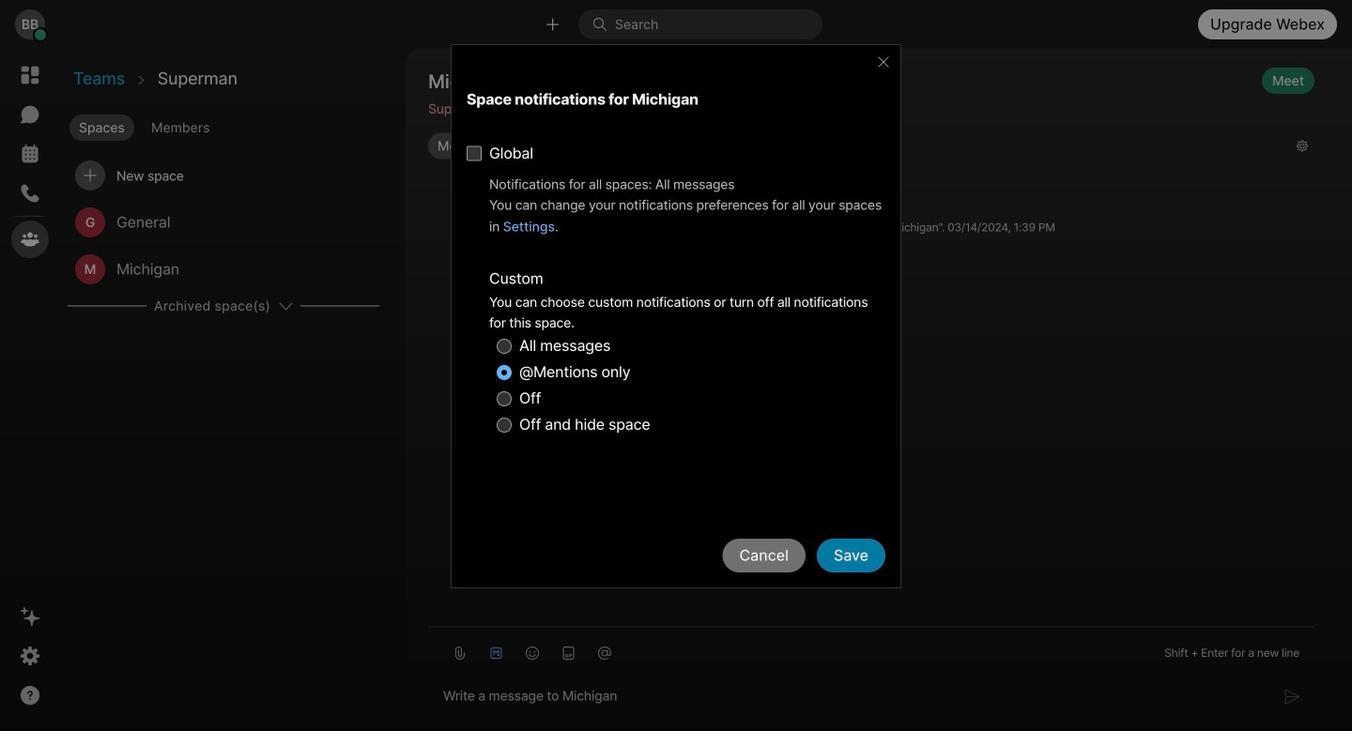 Task type: locate. For each thing, give the bounding box(es) containing it.
webex tab list
[[11, 56, 49, 258]]

@Mentions only radio
[[497, 365, 512, 380]]

group
[[428, 133, 1282, 159]]

arrow down_16 image
[[278, 299, 293, 314]]

message composer toolbar element
[[428, 628, 1315, 671]]

navigation
[[0, 49, 60, 732]]

option group
[[489, 266, 886, 438]]

list item
[[68, 152, 379, 199]]

tab list
[[66, 107, 404, 143]]

dialog
[[451, 44, 902, 687]]

All messages radio
[[497, 339, 512, 354]]



Task type: vqa. For each thing, say whether or not it's contained in the screenshot.
Create a team image
no



Task type: describe. For each thing, give the bounding box(es) containing it.
michigan list item
[[68, 246, 379, 293]]

Off radio
[[497, 391, 512, 406]]

Off and hide space radio
[[497, 418, 512, 433]]

general list item
[[68, 199, 379, 246]]



